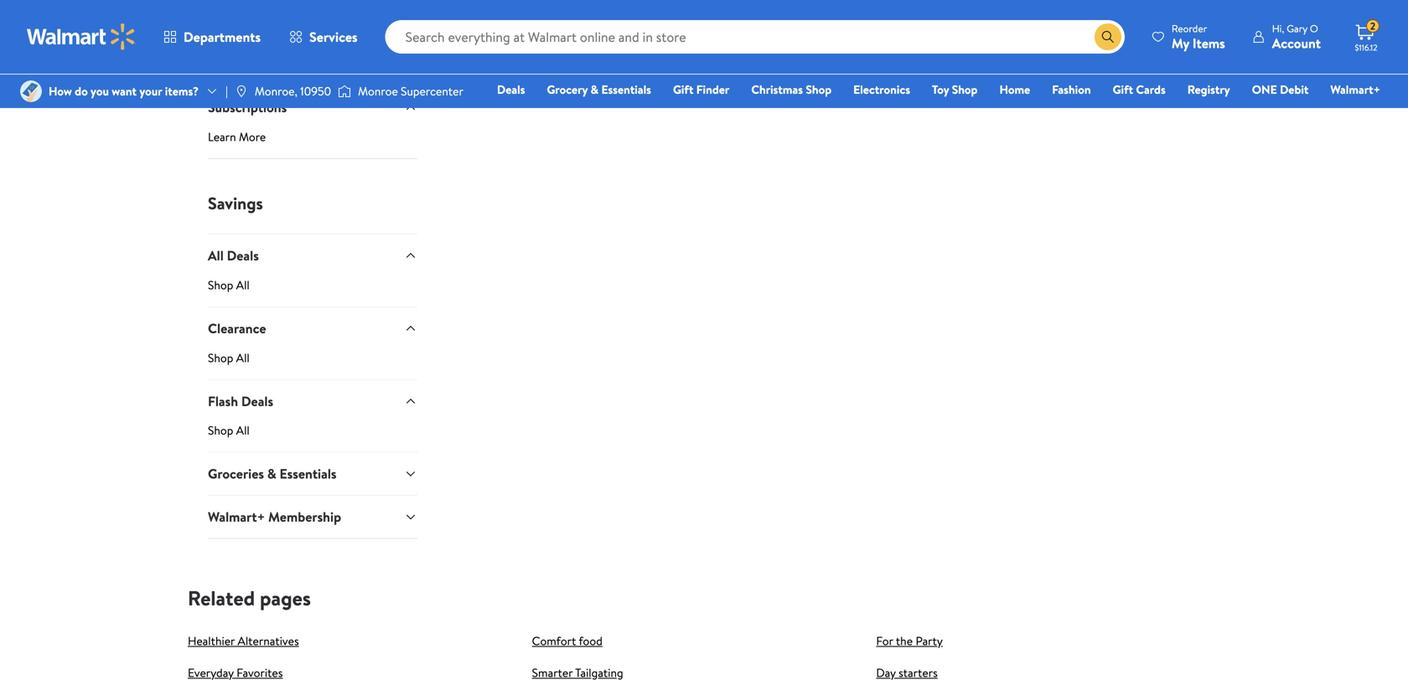Task type: locate. For each thing, give the bounding box(es) containing it.
all down 'flash deals'
[[236, 423, 250, 439]]

christmas shop
[[752, 81, 832, 98]]

deals down savings
[[227, 247, 259, 265]]

healthier alternatives link
[[188, 634, 299, 650]]

comfort food
[[532, 634, 603, 650]]

membership
[[268, 508, 341, 527]]

items
[[1193, 34, 1226, 52]]

2 shop all link from the top
[[208, 277, 418, 307]]

shop all for recipes
[[208, 56, 250, 72]]

2 gift from the left
[[1113, 81, 1134, 98]]

smarter tailgating link
[[532, 665, 624, 682]]

monroe, 10950
[[255, 83, 331, 99]]

1 horizontal spatial  image
[[338, 83, 351, 100]]

0 horizontal spatial  image
[[235, 85, 248, 98]]

1 horizontal spatial essentials
[[602, 81, 652, 98]]

one debit link
[[1245, 81, 1317, 99]]

all for all deals
[[236, 277, 250, 293]]

3 shop all from the top
[[208, 350, 250, 366]]

& for groceries
[[267, 465, 276, 484]]

toy
[[933, 81, 950, 98]]

shop down all deals on the left of the page
[[208, 277, 233, 293]]

essentials inside grocery & essentials link
[[602, 81, 652, 98]]

related
[[188, 585, 255, 613]]

subscriptions button
[[208, 86, 418, 129]]

essentials up walmart+ membership dropdown button
[[280, 465, 337, 484]]

shop all
[[208, 56, 250, 72], [208, 277, 250, 293], [208, 350, 250, 366], [208, 423, 250, 439]]

1 vertical spatial walmart+
[[208, 508, 265, 527]]

gary
[[1287, 21, 1308, 36]]

walmart+ down $116.12
[[1331, 81, 1381, 98]]

gift cards link
[[1106, 81, 1174, 99]]

all deals
[[208, 247, 259, 265]]

all down recipes
[[236, 56, 250, 72]]

0 vertical spatial walmart+
[[1331, 81, 1381, 98]]

fashion
[[1053, 81, 1091, 98]]

0 horizontal spatial &
[[267, 465, 276, 484]]

shop all for clearance
[[208, 350, 250, 366]]

2 vertical spatial deals
[[241, 392, 273, 411]]

1 horizontal spatial walmart+
[[1331, 81, 1381, 98]]

1 vertical spatial essentials
[[280, 465, 337, 484]]

0 horizontal spatial walmart+
[[208, 508, 265, 527]]

walmart+ inside dropdown button
[[208, 508, 265, 527]]

walmart+ link
[[1324, 81, 1389, 99]]

comfort
[[532, 634, 576, 650]]

shop all link
[[208, 56, 418, 86], [208, 277, 418, 307], [208, 350, 418, 380], [208, 423, 418, 453]]

departments
[[184, 28, 261, 46]]

3 shop all link from the top
[[208, 350, 418, 380]]

& inside dropdown button
[[267, 465, 276, 484]]

essentials inside groceries & essentials dropdown button
[[280, 465, 337, 484]]

shop all down all deals on the left of the page
[[208, 277, 250, 293]]

deals inside "link"
[[497, 81, 525, 98]]

recipes
[[208, 25, 253, 44]]

 image for monroe supercenter
[[338, 83, 351, 100]]

 image right 10950
[[338, 83, 351, 100]]

christmas shop link
[[744, 81, 840, 99]]

 image right |
[[235, 85, 248, 98]]

walmart+
[[1331, 81, 1381, 98], [208, 508, 265, 527]]

everyday
[[188, 665, 234, 682]]

& right grocery at the left
[[591, 81, 599, 98]]

shop for all deals
[[208, 277, 233, 293]]

shop all up |
[[208, 56, 250, 72]]

gift left finder
[[673, 81, 694, 98]]

shop for recipes
[[208, 56, 233, 72]]

walmart image
[[27, 23, 136, 50]]

reorder
[[1172, 21, 1208, 36]]

shop down clearance on the left of page
[[208, 350, 233, 366]]

grocery & essentials link
[[540, 81, 659, 99]]

2 shop all from the top
[[208, 277, 250, 293]]

deals inside dropdown button
[[227, 247, 259, 265]]

search icon image
[[1102, 30, 1115, 44]]

4 shop all from the top
[[208, 423, 250, 439]]

comfort food link
[[532, 634, 603, 650]]

all down savings
[[208, 247, 224, 265]]

shop all down "flash"
[[208, 423, 250, 439]]

savings
[[208, 192, 263, 215]]

shop down "flash"
[[208, 423, 233, 439]]

 image
[[338, 83, 351, 100], [235, 85, 248, 98]]

shop all link for recipes
[[208, 56, 418, 86]]

0 vertical spatial &
[[591, 81, 599, 98]]

gift finder
[[673, 81, 730, 98]]

registry link
[[1181, 81, 1238, 99]]

departments button
[[149, 17, 275, 57]]

&
[[591, 81, 599, 98], [267, 465, 276, 484]]

shop all down clearance on the left of page
[[208, 350, 250, 366]]

0 horizontal spatial gift
[[673, 81, 694, 98]]

0 vertical spatial deals
[[497, 81, 525, 98]]

starters
[[899, 665, 938, 682]]

0 horizontal spatial essentials
[[280, 465, 337, 484]]

shop down departments at the top of page
[[208, 56, 233, 72]]

1 gift from the left
[[673, 81, 694, 98]]

more
[[239, 129, 266, 145]]

|
[[226, 83, 228, 99]]

my
[[1172, 34, 1190, 52]]

deals right "flash"
[[241, 392, 273, 411]]

1 vertical spatial deals
[[227, 247, 259, 265]]

debit
[[1281, 81, 1309, 98]]

christmas
[[752, 81, 803, 98]]

1 horizontal spatial gift
[[1113, 81, 1134, 98]]

walmart+ inside "link"
[[1331, 81, 1381, 98]]

1 vertical spatial &
[[267, 465, 276, 484]]

groceries
[[208, 465, 264, 484]]

1 shop all from the top
[[208, 56, 250, 72]]

all for clearance
[[236, 350, 250, 366]]

deals inside 'dropdown button'
[[241, 392, 273, 411]]

flash deals button
[[208, 380, 418, 423]]

& right groceries
[[267, 465, 276, 484]]

gift left the cards
[[1113, 81, 1134, 98]]

essentials for groceries & essentials
[[280, 465, 337, 484]]

favorites
[[237, 665, 283, 682]]

& for grocery
[[591, 81, 599, 98]]

supercenter
[[401, 83, 464, 99]]

all down all deals on the left of the page
[[236, 277, 250, 293]]

food
[[579, 634, 603, 650]]

learn more link
[[208, 129, 418, 158]]

4 shop all link from the top
[[208, 423, 418, 453]]

everyday favorites link
[[188, 665, 283, 682]]

reorder my items
[[1172, 21, 1226, 52]]

smarter tailgating
[[532, 665, 624, 682]]

deals left grocery at the left
[[497, 81, 525, 98]]

gift
[[673, 81, 694, 98], [1113, 81, 1134, 98]]

0 vertical spatial essentials
[[602, 81, 652, 98]]

all down clearance on the left of page
[[236, 350, 250, 366]]

all
[[236, 56, 250, 72], [208, 247, 224, 265], [236, 277, 250, 293], [236, 350, 250, 366], [236, 423, 250, 439]]

walmart+ down groceries
[[208, 508, 265, 527]]

shop right christmas
[[806, 81, 832, 98]]

gift cards
[[1113, 81, 1166, 98]]

electronics link
[[846, 81, 918, 99]]

2
[[1371, 19, 1376, 33]]

shop all link for clearance
[[208, 350, 418, 380]]

 image
[[20, 81, 42, 102]]

tailgating
[[576, 665, 624, 682]]

gift for gift finder
[[673, 81, 694, 98]]

account
[[1273, 34, 1322, 52]]

learn more
[[208, 129, 266, 145]]

your
[[140, 83, 162, 99]]

essentials right grocery at the left
[[602, 81, 652, 98]]

services button
[[275, 17, 372, 57]]

 image for monroe, 10950
[[235, 85, 248, 98]]

shop right the toy
[[952, 81, 978, 98]]

1 shop all link from the top
[[208, 56, 418, 86]]

1 horizontal spatial &
[[591, 81, 599, 98]]

essentials for grocery & essentials
[[602, 81, 652, 98]]



Task type: vqa. For each thing, say whether or not it's contained in the screenshot.
the Monroe, 10950
yes



Task type: describe. For each thing, give the bounding box(es) containing it.
finder
[[697, 81, 730, 98]]

items?
[[165, 83, 199, 99]]

toy shop
[[933, 81, 978, 98]]

learn
[[208, 129, 236, 145]]

o
[[1311, 21, 1319, 36]]

monroe,
[[255, 83, 298, 99]]

home
[[1000, 81, 1031, 98]]

the
[[896, 634, 913, 650]]

registry
[[1188, 81, 1231, 98]]

healthier
[[188, 634, 235, 650]]

toy shop link
[[925, 81, 986, 99]]

want
[[112, 83, 137, 99]]

shop for clearance
[[208, 350, 233, 366]]

all deals button
[[208, 234, 418, 277]]

how
[[49, 83, 72, 99]]

for
[[877, 634, 894, 650]]

hi,
[[1273, 21, 1285, 36]]

grocery
[[547, 81, 588, 98]]

Search search field
[[385, 20, 1125, 54]]

all for flash deals
[[236, 423, 250, 439]]

shop for flash deals
[[208, 423, 233, 439]]

groceries & essentials button
[[208, 453, 418, 496]]

electronics
[[854, 81, 911, 98]]

services
[[310, 28, 358, 46]]

for the party
[[877, 634, 943, 650]]

10950
[[300, 83, 331, 99]]

pages
[[260, 585, 311, 613]]

Walmart Site-Wide search field
[[385, 20, 1125, 54]]

everyday favorites
[[188, 665, 283, 682]]

smarter
[[532, 665, 573, 682]]

walmart+ membership button
[[208, 496, 418, 539]]

monroe
[[358, 83, 398, 99]]

for the party link
[[877, 634, 943, 650]]

related pages
[[188, 585, 311, 613]]

day
[[877, 665, 896, 682]]

home link
[[992, 81, 1038, 99]]

walmart+ for walmart+
[[1331, 81, 1381, 98]]

all for recipes
[[236, 56, 250, 72]]

one debit
[[1253, 81, 1309, 98]]

flash
[[208, 392, 238, 411]]

day starters
[[877, 665, 938, 682]]

day starters link
[[877, 665, 938, 682]]

subscriptions
[[208, 98, 287, 117]]

shop all link for flash deals
[[208, 423, 418, 453]]

do
[[75, 83, 88, 99]]

all inside dropdown button
[[208, 247, 224, 265]]

fashion link
[[1045, 81, 1099, 99]]

shop all for flash deals
[[208, 423, 250, 439]]

shop all for all deals
[[208, 277, 250, 293]]

recipes button
[[208, 13, 418, 56]]

monroe supercenter
[[358, 83, 464, 99]]

deals link
[[490, 81, 533, 99]]

hi, gary o account
[[1273, 21, 1322, 52]]

grocery & essentials
[[547, 81, 652, 98]]

clearance button
[[208, 307, 418, 350]]

gift for gift cards
[[1113, 81, 1134, 98]]

healthier alternatives
[[188, 634, 299, 650]]

flash deals
[[208, 392, 273, 411]]

shop all link for all deals
[[208, 277, 418, 307]]

one
[[1253, 81, 1278, 98]]

walmart+ for walmart+ membership
[[208, 508, 265, 527]]

$116.12
[[1356, 42, 1378, 53]]

walmart+ membership
[[208, 508, 341, 527]]

cards
[[1137, 81, 1166, 98]]

deals for flash deals
[[241, 392, 273, 411]]

party
[[916, 634, 943, 650]]

deals for all deals
[[227, 247, 259, 265]]

clearance
[[208, 319, 266, 338]]

how do you want your items?
[[49, 83, 199, 99]]

groceries & essentials
[[208, 465, 337, 484]]

you
[[91, 83, 109, 99]]



